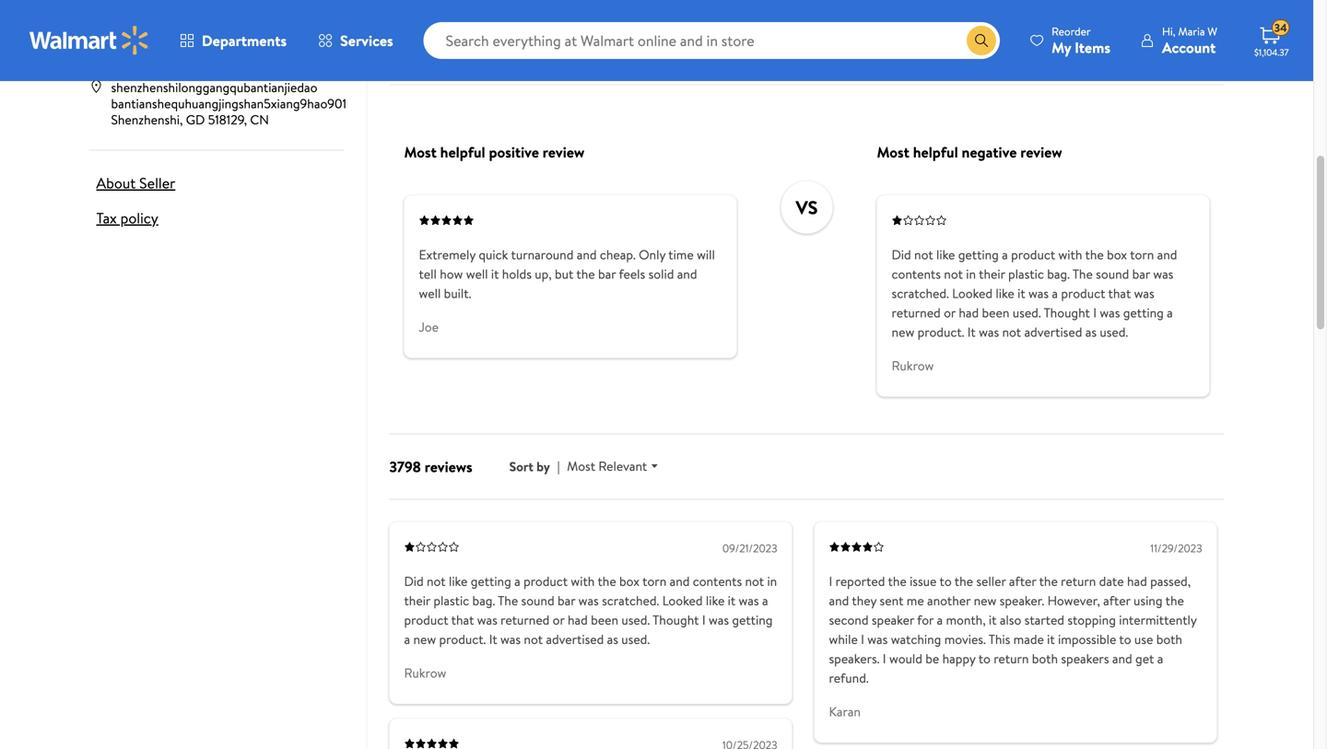 Task type: locate. For each thing, give the bounding box(es) containing it.
most helpful positive review
[[404, 142, 585, 162]]

0 horizontal spatial advertised
[[546, 630, 604, 648]]

after down date
[[1103, 592, 1131, 610]]

speakers
[[1061, 650, 1109, 668]]

most for most relevant
[[567, 457, 595, 475]]

1 helpful from the left
[[440, 142, 485, 162]]

0 horizontal spatial as
[[607, 630, 618, 648]]

the
[[1073, 265, 1093, 283], [498, 592, 518, 610]]

sort
[[509, 457, 533, 475]]

walmart image
[[29, 26, 149, 55]]

0 horizontal spatial rukrow
[[404, 664, 446, 682]]

1 horizontal spatial after
[[1103, 592, 1131, 610]]

reported
[[836, 572, 885, 590]]

progress bar down the reorder
[[866, 54, 1195, 58]]

(3798 reviews)
[[448, 44, 518, 60]]

karan
[[829, 703, 861, 721]]

1 vertical spatial their
[[404, 592, 430, 610]]

it inside extremely quick turnaround and cheap. only time will tell how well it holds up, but the bar feels solid and well built.
[[491, 265, 499, 283]]

like
[[936, 245, 955, 263], [996, 284, 1015, 302], [449, 572, 468, 590], [706, 592, 725, 610]]

items
[[1075, 37, 1111, 58]]

0 horizontal spatial torn
[[643, 572, 667, 590]]

well down 'quick'
[[466, 265, 488, 283]]

progress bar up my
[[866, 27, 1195, 30]]

1 vertical spatial as
[[607, 630, 618, 648]]

positive
[[489, 142, 539, 162]]

Walmart Site-Wide search field
[[424, 22, 1000, 59]]

not
[[914, 245, 933, 263], [944, 265, 963, 283], [1002, 323, 1021, 341], [427, 572, 446, 590], [745, 572, 764, 590], [524, 630, 543, 648]]

after up speaker.
[[1009, 572, 1036, 590]]

1 review from the left
[[543, 142, 585, 162]]

departments button
[[164, 18, 302, 63]]

0 vertical spatial return
[[1061, 572, 1096, 590]]

0 vertical spatial or
[[944, 304, 956, 321]]

0 vertical spatial contents
[[892, 265, 941, 283]]

2 horizontal spatial new
[[974, 592, 997, 610]]

1 vertical spatial new
[[974, 592, 997, 610]]

progress bar
[[866, 27, 1195, 30], [866, 54, 1195, 58]]

both down intermittently
[[1156, 630, 1182, 648]]

98
[[1202, 19, 1217, 37]]

1 vertical spatial contents
[[693, 572, 742, 590]]

1 vertical spatial advertised
[[546, 630, 604, 648]]

had
[[959, 304, 979, 321], [1127, 572, 1147, 590], [568, 611, 588, 629]]

1 horizontal spatial product.
[[918, 323, 964, 341]]

09/21/2023
[[723, 540, 777, 556]]

0 vertical spatial their
[[979, 265, 1005, 283]]

0 vertical spatial been
[[982, 304, 1010, 321]]

0 vertical spatial it
[[968, 323, 976, 341]]

tax
[[96, 208, 117, 228]]

reviews)
[[479, 44, 518, 60]]

to up another
[[940, 572, 952, 590]]

most relevant
[[567, 457, 647, 475]]

after
[[1009, 572, 1036, 590], [1103, 592, 1131, 610]]

0 vertical spatial both
[[1156, 630, 1182, 648]]

however,
[[1048, 592, 1100, 610]]

would
[[889, 650, 923, 668]]

0 horizontal spatial product.
[[439, 630, 486, 648]]

1 vertical spatial had
[[1127, 572, 1147, 590]]

2 vertical spatial to
[[979, 650, 991, 668]]

advertised
[[1024, 323, 1082, 341], [546, 630, 604, 648]]

speaker.
[[1000, 592, 1044, 610]]

well down tell
[[419, 284, 441, 302]]

0 vertical spatial rukrow
[[892, 357, 934, 374]]

1 horizontal spatial most
[[567, 457, 595, 475]]

1 horizontal spatial returned
[[892, 304, 941, 321]]

1 vertical spatial to
[[1119, 630, 1131, 648]]

review right positive
[[543, 142, 585, 162]]

0 vertical spatial new
[[892, 323, 915, 341]]

reviews
[[425, 457, 473, 477]]

return down this
[[994, 650, 1029, 668]]

returned
[[892, 304, 941, 321], [501, 611, 550, 629]]

the
[[1085, 245, 1104, 263], [576, 265, 595, 283], [598, 572, 616, 590], [888, 572, 907, 590], [955, 572, 973, 590], [1039, 572, 1058, 590], [1166, 592, 1184, 610]]

(3798 reviews) link
[[389, 40, 518, 61]]

seller up speaker.
[[976, 572, 1006, 590]]

as
[[1085, 323, 1097, 341], [607, 630, 618, 648]]

helpful left negative
[[913, 142, 958, 162]]

services button
[[302, 18, 409, 63]]

departments
[[202, 30, 287, 51]]

bar inside extremely quick turnaround and cheap. only time will tell how well it holds up, but the bar feels solid and well built.
[[598, 265, 616, 283]]

0 horizontal spatial or
[[553, 611, 565, 629]]

or
[[944, 304, 956, 321], [553, 611, 565, 629]]

0 horizontal spatial seller
[[167, 14, 197, 32]]

use
[[1135, 630, 1153, 648]]

2 horizontal spatial had
[[1127, 572, 1147, 590]]

0 horizontal spatial that
[[451, 611, 474, 629]]

in
[[966, 265, 976, 283], [767, 572, 777, 590]]

1 horizontal spatial scratched.
[[892, 284, 949, 302]]

0 vertical spatial in
[[966, 265, 976, 283]]

hi,
[[1162, 24, 1176, 39]]

2 horizontal spatial to
[[1119, 630, 1131, 648]]

rukrow
[[892, 357, 934, 374], [404, 664, 446, 682]]

refund.
[[829, 669, 869, 687]]

0 horizontal spatial looked
[[662, 592, 703, 610]]

0 horizontal spatial review
[[543, 142, 585, 162]]

hi, maria w account
[[1162, 24, 1218, 58]]

2 progress bar from the top
[[866, 54, 1195, 58]]

to down this
[[979, 650, 991, 668]]

1 vertical spatial did not like getting a product with the box torn and contents not in their plastic bag. the sound bar was scratched. looked like it was a product that was returned or had been used. thought i was getting a new product. it was not advertised as used.
[[404, 572, 777, 648]]

1 vertical spatial the
[[498, 592, 518, 610]]

1 vertical spatial return
[[994, 650, 1029, 668]]

helpful left positive
[[440, 142, 485, 162]]

box
[[1107, 245, 1127, 263], [619, 572, 640, 590]]

looked
[[952, 284, 993, 302], [662, 592, 703, 610]]

that
[[1108, 284, 1131, 302], [451, 611, 474, 629]]

1 horizontal spatial in
[[966, 265, 976, 283]]

their
[[979, 265, 1005, 283], [404, 592, 430, 610]]

sound
[[1096, 265, 1129, 283], [521, 592, 555, 610]]

reorder
[[1052, 24, 1091, 39]]

0 horizontal spatial most
[[404, 142, 437, 162]]

i reported the issue to the seller after the return date had passed, and they sent me another new speaker. however, after using the second speaker for a month, it also started stopping intermittently while i was watching movies. this made it impossible to use both speakers. i would be happy to return both speakers and get a refund.
[[829, 572, 1197, 687]]

0 vertical spatial did not like getting a product with the box torn and contents not in their plastic bag. the sound bar was scratched. looked like it was a product that was returned or had been used. thought i was getting a new product. it was not advertised as used.
[[892, 245, 1177, 341]]

1 horizontal spatial thought
[[1044, 304, 1090, 321]]

1 vertical spatial with
[[571, 572, 595, 590]]

1 vertical spatial progress bar
[[866, 54, 1195, 58]]

0 vertical spatial scratched.
[[892, 284, 949, 302]]

0 horizontal spatial to
[[940, 572, 952, 590]]

1 vertical spatial bag.
[[472, 592, 495, 610]]

both down 'made'
[[1032, 650, 1058, 668]]

while
[[829, 630, 858, 648]]

0 horizontal spatial their
[[404, 592, 430, 610]]

shenzhenshilonggangqubantianjiedao
[[111, 78, 317, 96]]

0 vertical spatial bag.
[[1047, 265, 1070, 283]]

quick
[[479, 245, 508, 263]]

to left use
[[1119, 630, 1131, 648]]

0 vertical spatial had
[[959, 304, 979, 321]]

0 horizontal spatial contents
[[693, 572, 742, 590]]

1 vertical spatial plastic
[[434, 592, 469, 610]]

3798 reviews
[[389, 457, 473, 477]]

0 horizontal spatial helpful
[[440, 142, 485, 162]]

1 horizontal spatial sound
[[1096, 265, 1129, 283]]

bar
[[598, 265, 616, 283], [1132, 265, 1150, 283], [558, 592, 575, 610]]

0 vertical spatial advertised
[[1024, 323, 1082, 341]]

review for most helpful negative review
[[1020, 142, 1062, 162]]

(3798
[[448, 44, 476, 60]]

,
[[244, 111, 247, 129]]

seller
[[139, 173, 175, 193]]

only
[[639, 245, 666, 263]]

2 helpful from the left
[[913, 142, 958, 162]]

2 review from the left
[[1020, 142, 1062, 162]]

0 vertical spatial progress bar
[[866, 27, 1195, 30]]

watching
[[891, 630, 941, 648]]

and
[[577, 245, 597, 263], [1157, 245, 1177, 263], [677, 265, 697, 283], [670, 572, 690, 590], [829, 592, 849, 610], [1112, 650, 1132, 668]]

2 vertical spatial new
[[413, 630, 436, 648]]

another
[[927, 592, 971, 610]]

well
[[466, 265, 488, 283], [419, 284, 441, 302]]

about seller
[[96, 173, 175, 193]]

0 horizontal spatial scratched.
[[602, 592, 659, 610]]

0 vertical spatial did
[[892, 245, 911, 263]]

(+86) 18923894042 link
[[118, 47, 229, 65]]

1 vertical spatial returned
[[501, 611, 550, 629]]

0 vertical spatial product.
[[918, 323, 964, 341]]

gd
[[186, 111, 205, 129]]

w
[[1208, 24, 1218, 39]]

return up however,
[[1061, 572, 1096, 590]]

0 horizontal spatial thought
[[653, 611, 699, 629]]

tell
[[419, 265, 437, 283]]

1 horizontal spatial looked
[[952, 284, 993, 302]]

was inside i reported the issue to the seller after the return date had passed, and they sent me another new speaker. however, after using the second speaker for a month, it also started stopping intermittently while i was watching movies. this made it impossible to use both speakers. i would be happy to return both speakers and get a refund.
[[868, 630, 888, 648]]

this
[[989, 630, 1010, 648]]

about
[[96, 173, 136, 193]]

1 horizontal spatial rukrow
[[892, 357, 934, 374]]

0 horizontal spatial it
[[489, 630, 497, 648]]

thought
[[1044, 304, 1090, 321], [653, 611, 699, 629]]

review right negative
[[1020, 142, 1062, 162]]

0 vertical spatial sound
[[1096, 265, 1129, 283]]

0 horizontal spatial new
[[413, 630, 436, 648]]

0 horizontal spatial returned
[[501, 611, 550, 629]]

did
[[892, 245, 911, 263], [404, 572, 424, 590]]

it
[[491, 265, 499, 283], [1018, 284, 1026, 302], [728, 592, 736, 610], [989, 611, 997, 629], [1047, 630, 1055, 648]]

be
[[926, 650, 939, 668]]

1 vertical spatial well
[[419, 284, 441, 302]]

1 vertical spatial did
[[404, 572, 424, 590]]

seller up (+86) 18923894042 in the left top of the page
[[167, 14, 197, 32]]

1 horizontal spatial seller
[[976, 572, 1006, 590]]

contact seller button
[[118, 14, 197, 32]]

contact seller
[[118, 14, 197, 32]]

2 vertical spatial had
[[568, 611, 588, 629]]

1 vertical spatial or
[[553, 611, 565, 629]]

1 vertical spatial both
[[1032, 650, 1058, 668]]

1 vertical spatial box
[[619, 572, 640, 590]]

1 horizontal spatial review
[[1020, 142, 1062, 162]]

0 horizontal spatial after
[[1009, 572, 1036, 590]]

turnaround
[[511, 245, 574, 263]]

getting
[[958, 245, 999, 263], [1123, 304, 1164, 321], [471, 572, 511, 590], [732, 611, 773, 629]]

0 horizontal spatial both
[[1032, 650, 1058, 668]]

they
[[852, 592, 877, 610]]

it
[[968, 323, 976, 341], [489, 630, 497, 648]]

review for most helpful positive review
[[543, 142, 585, 162]]

(+86)
[[118, 47, 149, 65]]

0 vertical spatial thought
[[1044, 304, 1090, 321]]

1 progress bar from the top
[[866, 27, 1195, 30]]



Task type: describe. For each thing, give the bounding box(es) containing it.
0 horizontal spatial plastic
[[434, 592, 469, 610]]

0 vertical spatial the
[[1073, 265, 1093, 283]]

1 horizontal spatial both
[[1156, 630, 1182, 648]]

star
[[814, 47, 835, 65]]

new inside i reported the issue to the seller after the return date had passed, and they sent me another new speaker. however, after using the second speaker for a month, it also started stopping intermittently while i was watching movies. this made it impossible to use both speakers. i would be happy to return both speakers and get a refund.
[[974, 592, 997, 610]]

progress bar for 376
[[866, 54, 1195, 58]]

tax policy
[[96, 208, 158, 228]]

0 horizontal spatial bag.
[[472, 592, 495, 610]]

passed,
[[1150, 572, 1191, 590]]

1 horizontal spatial had
[[959, 304, 979, 321]]

0 horizontal spatial the
[[498, 592, 518, 610]]

sort by |
[[509, 457, 560, 475]]

joe
[[419, 318, 439, 336]]

account
[[1162, 37, 1216, 58]]

intermittently
[[1119, 611, 1197, 629]]

2
[[807, 19, 814, 37]]

me
[[907, 592, 924, 610]]

reorder my items
[[1052, 24, 1111, 58]]

1 vertical spatial product.
[[439, 630, 486, 648]]

1 vertical spatial torn
[[643, 572, 667, 590]]

1 vertical spatial been
[[591, 611, 618, 629]]

0 horizontal spatial had
[[568, 611, 588, 629]]

most for most helpful positive review
[[404, 142, 437, 162]]

helpful for negative
[[913, 142, 958, 162]]

bantianshequhuangjingshan5xiang9hao901
[[111, 95, 347, 112]]

about seller button
[[89, 173, 183, 193]]

policy
[[120, 208, 158, 228]]

2 horizontal spatial bar
[[1132, 265, 1150, 283]]

0 horizontal spatial return
[[994, 650, 1029, 668]]

search icon image
[[974, 33, 989, 48]]

0 horizontal spatial box
[[619, 572, 640, 590]]

will
[[697, 245, 715, 263]]

negative
[[962, 142, 1017, 162]]

most relevant button
[[567, 457, 662, 475]]

1
[[807, 47, 811, 65]]

0 vertical spatial with
[[1059, 245, 1082, 263]]

stopping
[[1068, 611, 1116, 629]]

1 horizontal spatial box
[[1107, 245, 1127, 263]]

1 horizontal spatial advertised
[[1024, 323, 1082, 341]]

issue
[[910, 572, 937, 590]]

happy
[[943, 650, 976, 668]]

services
[[340, 30, 393, 51]]

built.
[[444, 284, 471, 302]]

most for most helpful negative review
[[877, 142, 910, 162]]

relevant
[[599, 457, 647, 475]]

0 horizontal spatial did not like getting a product with the box torn and contents not in their plastic bag. the sound bar was scratched. looked like it was a product that was returned or had been used. thought i was getting a new product. it was not advertised as used.
[[404, 572, 777, 648]]

contact
[[118, 14, 164, 32]]

started
[[1025, 611, 1064, 629]]

1 vertical spatial thought
[[653, 611, 699, 629]]

up,
[[535, 265, 552, 283]]

0 horizontal spatial bar
[[558, 592, 575, 610]]

how
[[440, 265, 463, 283]]

extremely quick turnaround and cheap. only time will tell how well it holds up, but the bar feels solid and well built.
[[419, 245, 715, 302]]

cn
[[250, 111, 269, 129]]

impossible
[[1058, 630, 1116, 648]]

0 vertical spatial to
[[940, 572, 952, 590]]

feels
[[619, 265, 645, 283]]

1 horizontal spatial it
[[968, 323, 976, 341]]

vs
[[796, 195, 818, 220]]

date
[[1099, 572, 1124, 590]]

by
[[537, 457, 550, 475]]

1 horizontal spatial that
[[1108, 284, 1131, 302]]

shenzhenshi,
[[111, 111, 183, 129]]

1 horizontal spatial contents
[[892, 265, 941, 283]]

but
[[555, 265, 574, 283]]

1 horizontal spatial did
[[892, 245, 911, 263]]

0 vertical spatial well
[[466, 265, 488, 283]]

also
[[1000, 611, 1021, 629]]

$1,104.37
[[1254, 46, 1289, 59]]

1 star
[[807, 47, 835, 65]]

3798
[[389, 457, 421, 477]]

|
[[557, 457, 560, 475]]

most helpful negative review
[[877, 142, 1062, 162]]

0 vertical spatial after
[[1009, 572, 1036, 590]]

1 vertical spatial after
[[1103, 592, 1131, 610]]

speakers.
[[829, 650, 880, 668]]

1 horizontal spatial been
[[982, 304, 1010, 321]]

1 horizontal spatial as
[[1085, 323, 1097, 341]]

1 vertical spatial it
[[489, 630, 497, 648]]

1 vertical spatial in
[[767, 572, 777, 590]]

progress bar for 98
[[866, 27, 1195, 30]]

had inside i reported the issue to the seller after the return date had passed, and they sent me another new speaker. however, after using the second speaker for a month, it also started stopping intermittently while i was watching movies. this made it impossible to use both speakers. i would be happy to return both speakers and get a refund.
[[1127, 572, 1147, 590]]

1 vertical spatial that
[[451, 611, 474, 629]]

for
[[917, 611, 934, 629]]

my
[[1052, 37, 1071, 58]]

the inside extremely quick turnaround and cheap. only time will tell how well it holds up, but the bar feels solid and well built.
[[576, 265, 595, 283]]

18923894042
[[152, 47, 229, 65]]

shenzhenshilonggangqubantianjiedao bantianshequhuangjingshan5xiang9hao901 shenzhenshi, gd 518129 , cn
[[111, 78, 347, 129]]

stars
[[817, 19, 843, 37]]

maria
[[1178, 24, 1205, 39]]

11/29/2023
[[1151, 540, 1202, 556]]

0 vertical spatial seller
[[167, 14, 197, 32]]

0 vertical spatial looked
[[952, 284, 993, 302]]

holds
[[502, 265, 532, 283]]

sent
[[880, 592, 904, 610]]

34
[[1274, 20, 1287, 36]]

2 stars
[[807, 19, 843, 37]]

(+86) 18923894042
[[118, 47, 229, 65]]

helpful for positive
[[440, 142, 485, 162]]

0 vertical spatial returned
[[892, 304, 941, 321]]

1 vertical spatial scratched.
[[602, 592, 659, 610]]

1 horizontal spatial torn
[[1130, 245, 1154, 263]]

speaker
[[872, 611, 914, 629]]

solid
[[648, 265, 674, 283]]

tax policy button
[[89, 208, 166, 228]]

month,
[[946, 611, 986, 629]]

seller inside i reported the issue to the seller after the return date had passed, and they sent me another new speaker. however, after using the second speaker for a month, it also started stopping intermittently while i was watching movies. this made it impossible to use both speakers. i would be happy to return both speakers and get a refund.
[[976, 572, 1006, 590]]

1 horizontal spatial bag.
[[1047, 265, 1070, 283]]

made
[[1014, 630, 1044, 648]]

1 vertical spatial sound
[[521, 592, 555, 610]]

0 vertical spatial plastic
[[1008, 265, 1044, 283]]

Search search field
[[424, 22, 1000, 59]]

376
[[1200, 47, 1220, 65]]

1 horizontal spatial or
[[944, 304, 956, 321]]

time
[[668, 245, 694, 263]]

1 horizontal spatial new
[[892, 323, 915, 341]]

extremely
[[419, 245, 476, 263]]

movies.
[[944, 630, 986, 648]]



Task type: vqa. For each thing, say whether or not it's contained in the screenshot.
Black Friday Deals
no



